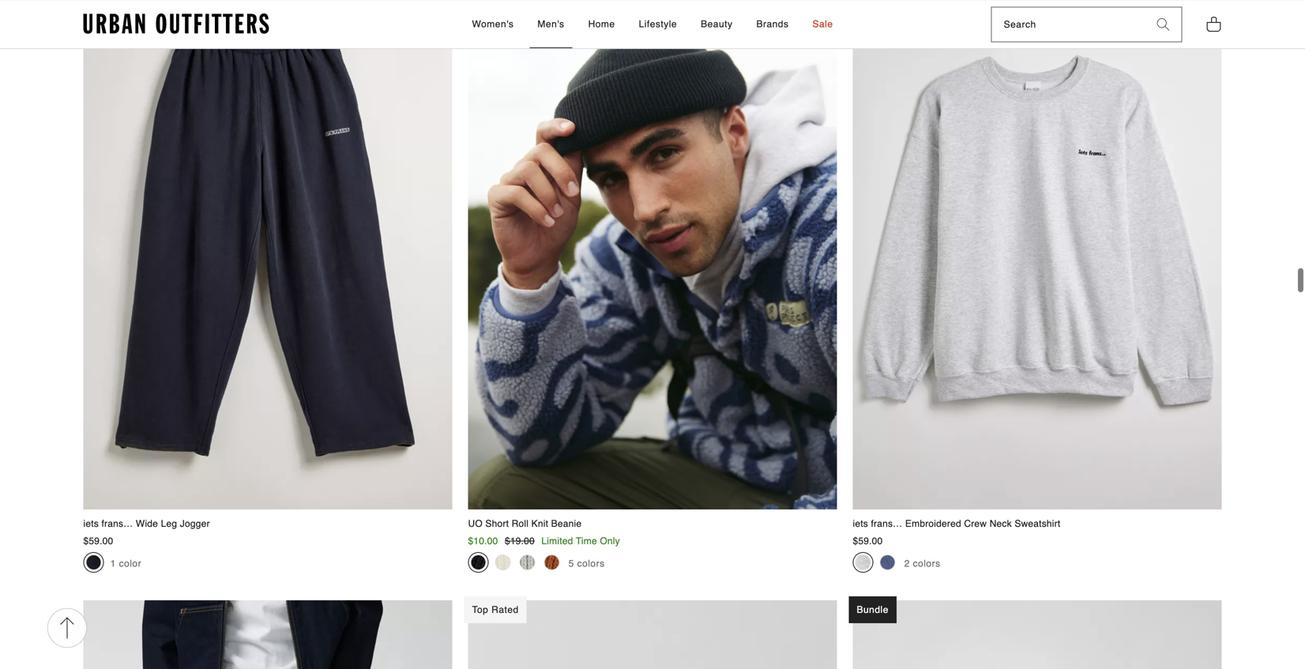 Task type: vqa. For each thing, say whether or not it's contained in the screenshot.
right iets
yes



Task type: locate. For each thing, give the bounding box(es) containing it.
top rated
[[472, 604, 519, 615]]

$10.00
[[468, 536, 498, 547]]

beauty link
[[693, 1, 741, 48]]

bdg bonfire collection bundle image
[[853, 600, 1222, 669]]

embroidered
[[905, 519, 962, 530]]

women's link
[[464, 1, 522, 48]]

None search field
[[992, 8, 1145, 42]]

2 original price: $59.00 element from the left
[[853, 536, 883, 547]]

$59.00 for iets frans… wide leg jogger
[[83, 536, 113, 547]]

navy image
[[86, 555, 102, 570]]

iets
[[83, 519, 99, 530], [853, 519, 868, 530]]

sale price: $10.00 element
[[468, 536, 498, 547]]

colors right 5
[[577, 558, 605, 569]]

colors right 2
[[913, 558, 941, 569]]

short
[[486, 519, 509, 530]]

1 horizontal spatial $59.00
[[853, 536, 883, 547]]

bdg tinted baggy fit jean image
[[83, 600, 452, 669]]

iets frans… embroidered crew neck sweatshirt
[[853, 519, 1061, 530]]

iets left the embroidered
[[853, 519, 868, 530]]

$59.00
[[83, 536, 113, 547], [853, 536, 883, 547]]

iets inside iets frans… wide leg jogger link
[[83, 519, 99, 530]]

0 horizontal spatial iets
[[83, 519, 99, 530]]

1 colors from the left
[[577, 558, 605, 569]]

2 $59.00 from the left
[[853, 536, 883, 547]]

lifestyle
[[639, 18, 677, 29]]

knit
[[532, 519, 549, 530]]

iets frans… embroidered crew neck sweatshirt image
[[853, 0, 1222, 510]]

home link
[[580, 1, 623, 48]]

iets inside iets frans… embroidered crew neck sweatshirt "link"
[[853, 519, 868, 530]]

2 iets from the left
[[853, 519, 868, 530]]

original price: $59.00 element up navy image
[[853, 536, 883, 547]]

frans… up navy image
[[871, 519, 903, 530]]

2
[[904, 558, 910, 569]]

urban outfitters image
[[83, 13, 269, 34]]

grey image down 'original price: $19.00' element
[[520, 555, 535, 570]]

color
[[119, 558, 142, 569]]

top
[[472, 604, 489, 615]]

only
[[600, 536, 620, 547]]

$59.00 up navy image
[[853, 536, 883, 547]]

iets frans… wide leg jogger image
[[83, 0, 452, 510]]

1 horizontal spatial iets
[[853, 519, 868, 530]]

0 horizontal spatial colors
[[577, 558, 605, 569]]

Search text field
[[992, 8, 1145, 42]]

0 horizontal spatial original price: $59.00 element
[[83, 536, 113, 547]]

lifestyle link
[[631, 1, 685, 48]]

iets up navy icon
[[83, 519, 99, 530]]

2 grey image from the left
[[855, 555, 871, 570]]

iets frans… wide leg jogger link
[[83, 0, 452, 531]]

1 horizontal spatial frans…
[[871, 519, 903, 530]]

wide
[[136, 519, 158, 530]]

1 frans… from the left
[[102, 519, 133, 530]]

brands
[[757, 18, 789, 29]]

iets for iets frans… wide leg jogger
[[83, 519, 99, 530]]

0 horizontal spatial frans…
[[102, 519, 133, 530]]

black image
[[471, 555, 486, 570]]

1 horizontal spatial original price: $59.00 element
[[853, 536, 883, 547]]

1 $59.00 from the left
[[83, 536, 113, 547]]

2 frans… from the left
[[871, 519, 903, 530]]

my shopping bag image
[[1206, 15, 1222, 33]]

original price: $59.00 element up navy icon
[[83, 536, 113, 547]]

$10.00 $19.00 limited time only
[[468, 536, 620, 547]]

home
[[588, 18, 615, 29]]

frans…
[[102, 519, 133, 530], [871, 519, 903, 530]]

frans… left wide at the left bottom
[[102, 519, 133, 530]]

top rated link
[[464, 596, 837, 669]]

sale link
[[805, 1, 841, 48]]

0 horizontal spatial $59.00
[[83, 536, 113, 547]]

original price: $59.00 element
[[83, 536, 113, 547], [853, 536, 883, 547]]

1 horizontal spatial colors
[[913, 558, 941, 569]]

1 grey image from the left
[[520, 555, 535, 570]]

$19.00
[[505, 536, 535, 547]]

iets frans… embroidered crew neck sweatshirt link
[[853, 0, 1222, 531]]

$59.00 up navy icon
[[83, 536, 113, 547]]

2 colors from the left
[[913, 558, 941, 569]]

bundle link
[[849, 596, 1222, 669]]

beanie
[[551, 519, 582, 530]]

colors for 2 colors
[[913, 558, 941, 569]]

colors
[[577, 558, 605, 569], [913, 558, 941, 569]]

$59.00 for iets frans… embroidered crew neck sweatshirt
[[853, 536, 883, 547]]

1 original price: $59.00 element from the left
[[83, 536, 113, 547]]

frans… inside "link"
[[871, 519, 903, 530]]

1 horizontal spatial grey image
[[855, 555, 871, 570]]

1 color
[[110, 558, 142, 569]]

1 iets from the left
[[83, 519, 99, 530]]

0 horizontal spatial grey image
[[520, 555, 535, 570]]

grey image left navy image
[[855, 555, 871, 570]]

grey image
[[520, 555, 535, 570], [855, 555, 871, 570]]



Task type: describe. For each thing, give the bounding box(es) containing it.
original price: $59.00 element for iets frans… wide leg jogger
[[83, 536, 113, 547]]

men's link
[[530, 1, 573, 48]]

frans… for wide
[[102, 519, 133, 530]]

sweatshirt
[[1015, 519, 1061, 530]]

5
[[569, 558, 574, 569]]

uo short roll knit beanie image
[[468, 0, 837, 510]]

roll
[[512, 519, 529, 530]]

frans… for embroidered
[[871, 519, 903, 530]]

time
[[576, 536, 597, 547]]

brands link
[[749, 1, 797, 48]]

women's
[[472, 18, 514, 29]]

white image
[[495, 555, 511, 570]]

iets for iets frans… embroidered crew neck sweatshirt
[[853, 519, 868, 530]]

tan image
[[544, 555, 560, 570]]

beauty
[[701, 18, 733, 29]]

2 colors
[[904, 558, 941, 569]]

search image
[[1157, 18, 1170, 31]]

bundle
[[857, 604, 889, 615]]

leg
[[161, 519, 177, 530]]

jogger
[[180, 519, 210, 530]]

neck
[[990, 519, 1012, 530]]

main navigation element
[[330, 1, 976, 48]]

original price: $59.00 element for iets frans… embroidered crew neck sweatshirt
[[853, 536, 883, 547]]

uo short roll knit beanie link
[[468, 0, 837, 531]]

iets frans… wide leg jogger
[[83, 519, 210, 530]]

limited
[[542, 536, 573, 547]]

rated
[[492, 604, 519, 615]]

sale
[[813, 18, 833, 29]]

navy image
[[880, 555, 896, 570]]

colors for 5 colors
[[577, 558, 605, 569]]

1
[[110, 558, 116, 569]]

ugg tasman slipper clog image
[[468, 600, 837, 669]]

crew
[[964, 519, 987, 530]]

uo
[[468, 519, 483, 530]]

men's
[[538, 18, 565, 29]]

uo short roll knit beanie
[[468, 519, 582, 530]]

original price: $19.00 element
[[505, 536, 535, 547]]

5 colors
[[569, 558, 605, 569]]



